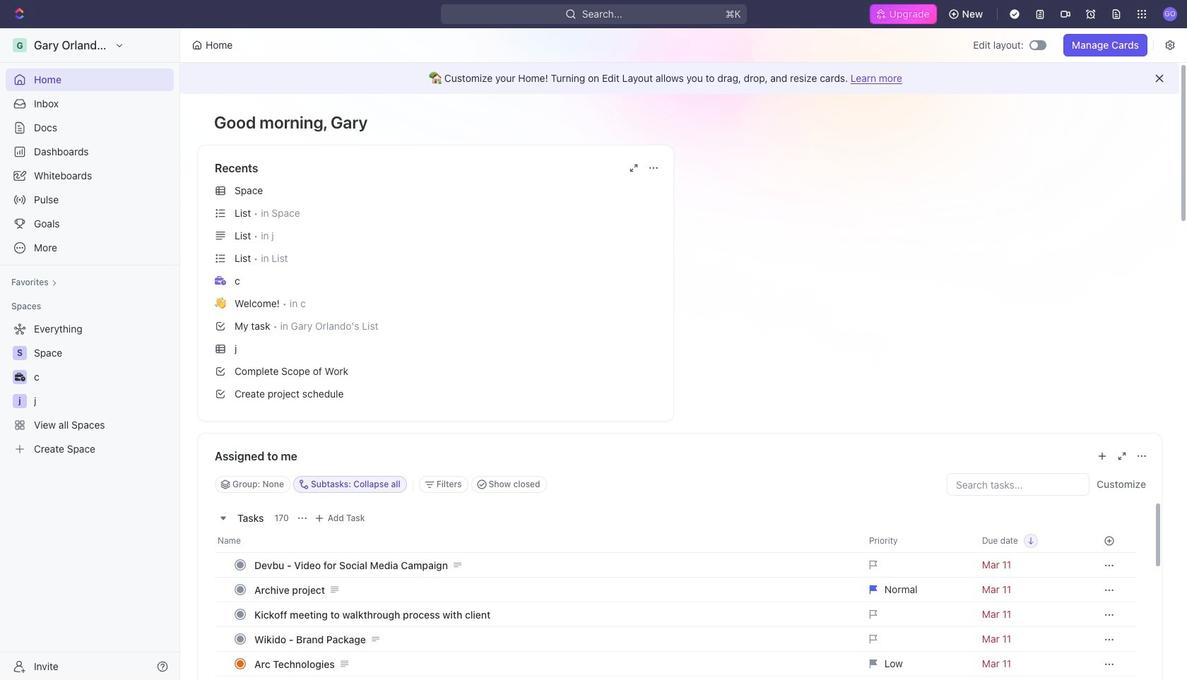 Task type: describe. For each thing, give the bounding box(es) containing it.
sidebar navigation
[[0, 28, 183, 681]]

j, , element
[[13, 394, 27, 408]]

business time image inside tree
[[14, 373, 25, 382]]

set priority image
[[861, 676, 974, 681]]

0 vertical spatial business time image
[[215, 276, 226, 285]]



Task type: vqa. For each thing, say whether or not it's contained in the screenshot.
Hide dropdown button at right
no



Task type: locate. For each thing, give the bounding box(es) containing it.
1 horizontal spatial business time image
[[215, 276, 226, 285]]

tree
[[6, 318, 174, 461]]

Search tasks... text field
[[948, 474, 1089, 495]]

0 horizontal spatial business time image
[[14, 373, 25, 382]]

tree inside sidebar navigation
[[6, 318, 174, 461]]

space, , element
[[13, 346, 27, 360]]

gary orlando's workspace, , element
[[13, 38, 27, 52]]

1 vertical spatial business time image
[[14, 373, 25, 382]]

alert
[[180, 63, 1179, 94]]

business time image
[[215, 276, 226, 285], [14, 373, 25, 382]]



